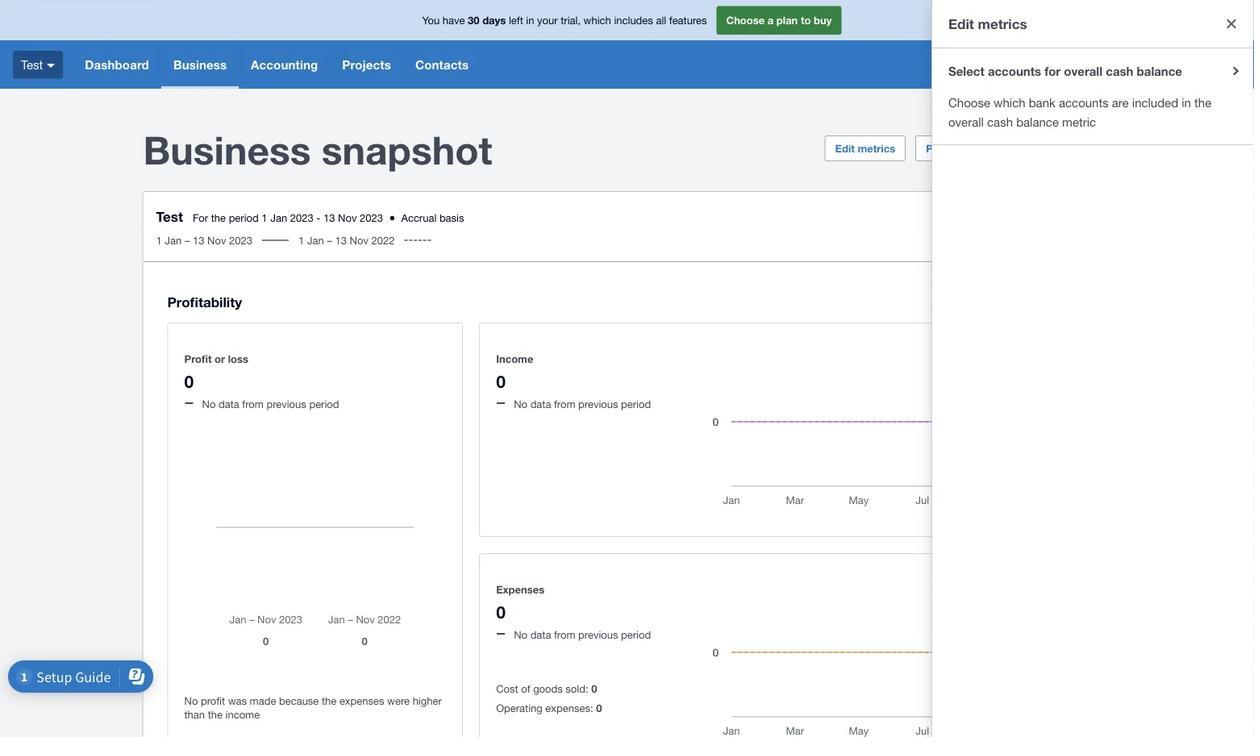 Task type: locate. For each thing, give the bounding box(es) containing it.
close image
[[1216, 8, 1248, 40]]

no data from previous period for profit or loss 0
[[202, 398, 339, 410]]

– for 13 nov 2023
[[185, 234, 190, 247]]

left
[[509, 14, 524, 26]]

trial,
[[561, 14, 581, 26]]

1 vertical spatial test
[[156, 208, 183, 224]]

1 vertical spatial which
[[994, 95, 1026, 109]]

0 vertical spatial edit
[[949, 16, 975, 32]]

0 horizontal spatial svg image
[[1141, 59, 1153, 71]]

metrics inside 'button'
[[858, 142, 896, 155]]

data for expenses 0
[[531, 628, 552, 641]]

0 vertical spatial accrual
[[1000, 142, 1036, 155]]

contacts
[[416, 57, 469, 72]]

metric
[[1063, 115, 1097, 129]]

nov left 2022 on the left of page
[[350, 234, 369, 247]]

are
[[1113, 95, 1130, 109]]

in right included
[[1182, 95, 1192, 109]]

accounts inside choose which bank accounts are included in the overall cash balance metric
[[1060, 95, 1109, 109]]

no down income 0
[[514, 398, 528, 410]]

jan
[[271, 211, 287, 224], [165, 234, 182, 247], [307, 234, 324, 247]]

0 vertical spatial in
[[526, 14, 535, 26]]

edit metrics
[[949, 16, 1028, 32], [836, 142, 896, 155]]

edit
[[949, 16, 975, 32], [836, 142, 855, 155]]

svg image up included
[[1141, 59, 1153, 71]]

balance
[[1138, 64, 1183, 78], [1017, 115, 1060, 129]]

1 horizontal spatial choose
[[949, 95, 991, 109]]

accrual button
[[970, 136, 1089, 161]]

choose down select
[[949, 95, 991, 109]]

1 vertical spatial balance
[[1017, 115, 1060, 129]]

1 horizontal spatial –
[[327, 234, 332, 247]]

edit metrics left print on the right of the page
[[836, 142, 896, 155]]

data down income 0
[[531, 398, 552, 410]]

cash up are
[[1107, 64, 1134, 78]]

1 horizontal spatial metrics
[[979, 16, 1028, 32]]

choose a plan to buy
[[727, 14, 832, 26]]

1 horizontal spatial svg image
[[1181, 56, 1197, 73]]

accounting
[[251, 57, 318, 72]]

no data from previous period for expenses 0
[[514, 628, 651, 641]]

1 horizontal spatial accrual
[[1000, 142, 1036, 155]]

accounts
[[989, 64, 1042, 78], [1060, 95, 1109, 109]]

1 horizontal spatial 2023
[[290, 211, 314, 224]]

1 horizontal spatial cash
[[1107, 64, 1134, 78]]

– down for the period 1 jan 2023 - 13 nov 2023  ●  accrual basis on the top of page
[[327, 234, 332, 247]]

from
[[242, 398, 264, 410], [554, 398, 576, 410], [554, 628, 576, 641]]

accrual left the basis
[[401, 211, 437, 224]]

1 horizontal spatial balance
[[1138, 64, 1183, 78]]

data
[[219, 398, 239, 410], [531, 398, 552, 410], [531, 628, 552, 641]]

business for business
[[173, 57, 227, 72]]

svg image left "go"
[[1181, 56, 1197, 73]]

nov down the for
[[207, 234, 226, 247]]

1
[[262, 211, 268, 224], [156, 234, 162, 247], [299, 234, 304, 247]]

13 down the for
[[193, 234, 205, 247]]

jan for 1 jan – 13 nov 2022
[[307, 234, 324, 247]]

overall right for
[[1065, 64, 1103, 78]]

svg image
[[1057, 59, 1069, 71], [1100, 59, 1110, 71], [1016, 60, 1026, 69], [47, 64, 55, 68]]

from for expenses 0
[[554, 628, 576, 641]]

accrual
[[1000, 142, 1036, 155], [401, 211, 437, 224]]

business button
[[161, 40, 239, 89]]

the right included
[[1195, 95, 1212, 109]]

made
[[250, 695, 276, 708]]

cash
[[1107, 64, 1134, 78], [988, 115, 1014, 129]]

2023 up 2022 on the left of page
[[360, 211, 383, 224]]

1 horizontal spatial which
[[994, 95, 1026, 109]]

1 jan – 13 nov 2023
[[156, 234, 253, 247]]

0 right sold:
[[592, 683, 597, 695]]

you
[[422, 14, 440, 26]]

0 horizontal spatial test
[[21, 58, 43, 72]]

0 vertical spatial edit metrics
[[949, 16, 1028, 32]]

2023 for jan
[[290, 211, 314, 224]]

features
[[670, 14, 707, 26]]

data down profit or loss 0
[[219, 398, 239, 410]]

1 horizontal spatial accounts
[[1060, 95, 1109, 109]]

–
[[185, 234, 190, 247], [327, 234, 332, 247]]

0 horizontal spatial 1
[[156, 234, 162, 247]]

accounts up metric
[[1060, 95, 1109, 109]]

data for profit or loss 0
[[219, 398, 239, 410]]

2 – from the left
[[327, 234, 332, 247]]

0 horizontal spatial choose
[[727, 14, 765, 26]]

2023 left -
[[290, 211, 314, 224]]

choose inside choose which bank accounts are included in the overall cash balance metric
[[949, 95, 991, 109]]

1 vertical spatial overall
[[949, 115, 984, 129]]

included
[[1133, 95, 1179, 109]]

0
[[184, 371, 194, 392], [496, 371, 506, 392], [496, 602, 506, 622], [592, 683, 597, 695], [597, 702, 602, 715]]

0 vertical spatial which
[[584, 14, 612, 26]]

0 vertical spatial choose
[[727, 14, 765, 26]]

0 down income
[[496, 371, 506, 392]]

overall up print on the right of the page
[[949, 115, 984, 129]]

0 horizontal spatial overall
[[949, 115, 984, 129]]

no data from previous period down income 0
[[514, 398, 651, 410]]

expenses 0
[[496, 583, 545, 622]]

includes
[[614, 14, 654, 26]]

period for income 0
[[621, 398, 651, 410]]

no
[[202, 398, 216, 410], [514, 398, 528, 410], [514, 628, 528, 641], [184, 695, 198, 708]]

which left bank
[[994, 95, 1026, 109]]

0 horizontal spatial metrics
[[858, 142, 896, 155]]

13 down for the period 1 jan 2023 - 13 nov 2023  ●  accrual basis on the top of page
[[335, 234, 347, 247]]

dashboard link
[[73, 40, 161, 89]]

previous
[[267, 398, 307, 410], [579, 398, 619, 410], [579, 628, 619, 641]]

snapshot
[[322, 127, 493, 173]]

0 horizontal spatial jan
[[165, 234, 182, 247]]

svg image
[[1181, 56, 1197, 73], [1141, 59, 1153, 71]]

accounting button
[[239, 40, 330, 89]]

in right left in the left of the page
[[526, 14, 535, 26]]

period
[[229, 211, 259, 224], [309, 398, 339, 410], [621, 398, 651, 410], [621, 628, 651, 641]]

2 horizontal spatial jan
[[307, 234, 324, 247]]

1 jan – 13 nov 2022
[[299, 234, 395, 247]]

business
[[173, 57, 227, 72], [143, 127, 311, 173]]

no down expenses 0 at the left
[[514, 628, 528, 641]]

or
[[215, 352, 225, 365]]

business snapshot
[[143, 127, 493, 173]]

no down profit or loss 0
[[202, 398, 216, 410]]

2 horizontal spatial 2023
[[360, 211, 383, 224]]

no up than at the bottom of the page
[[184, 695, 198, 708]]

no data from previous period down loss
[[202, 398, 339, 410]]

1 for 1 jan – 13 nov 2022
[[299, 234, 304, 247]]

expenses
[[340, 695, 385, 708]]

jan left -
[[271, 211, 287, 224]]

0 horizontal spatial –
[[185, 234, 190, 247]]

1 horizontal spatial jan
[[271, 211, 287, 224]]

because
[[279, 695, 319, 708]]

profit
[[201, 695, 225, 708]]

1 vertical spatial edit
[[836, 142, 855, 155]]

0 vertical spatial overall
[[1065, 64, 1103, 78]]

jan down -
[[307, 234, 324, 247]]

1 vertical spatial accounts
[[1060, 95, 1109, 109]]

1 horizontal spatial in
[[1182, 95, 1192, 109]]

business inside popup button
[[173, 57, 227, 72]]

which
[[584, 14, 612, 26], [994, 95, 1026, 109]]

– for 13 nov 2022
[[327, 234, 332, 247]]

loss
[[228, 352, 249, 365]]

1 vertical spatial business
[[143, 127, 311, 173]]

accrual down bank
[[1000, 142, 1036, 155]]

0 vertical spatial accounts
[[989, 64, 1042, 78]]

have
[[443, 14, 465, 26]]

than
[[184, 709, 205, 722]]

no data from previous period up sold:
[[514, 628, 651, 641]]

jan up profitability
[[165, 234, 182, 247]]

choose left a
[[727, 14, 765, 26]]

accounts left for
[[989, 64, 1042, 78]]

banner containing dashboard
[[0, 0, 1255, 89]]

metrics left print on the right of the page
[[858, 142, 896, 155]]

1 vertical spatial in
[[1182, 95, 1192, 109]]

data down expenses 0 at the left
[[531, 628, 552, 641]]

edit metrics inside 'button'
[[836, 142, 896, 155]]

print button
[[916, 136, 961, 161]]

nov
[[338, 211, 357, 224], [207, 234, 226, 247], [350, 234, 369, 247]]

no data from previous period for income 0
[[514, 398, 651, 410]]

were
[[387, 695, 410, 708]]

basis
[[440, 211, 464, 224]]

0 horizontal spatial accrual
[[401, 211, 437, 224]]

previous for expenses 0
[[579, 628, 619, 641]]

2023
[[290, 211, 314, 224], [360, 211, 383, 224], [229, 234, 253, 247]]

select
[[949, 64, 985, 78]]

edit metrics up select
[[949, 16, 1028, 32]]

for the period 1 jan 2023 - 13 nov 2023  ●  accrual basis
[[193, 211, 464, 224]]

0 inside income 0
[[496, 371, 506, 392]]

1 horizontal spatial edit metrics
[[949, 16, 1028, 32]]

which right trial,
[[584, 14, 612, 26]]

svg image up choose which bank accounts are included in the overall cash balance metric
[[1057, 59, 1069, 71]]

all
[[656, 14, 667, 26]]

svg image left for
[[1016, 60, 1026, 69]]

0 horizontal spatial 2023
[[229, 234, 253, 247]]

2023 for nov
[[229, 234, 253, 247]]

0 horizontal spatial balance
[[1017, 115, 1060, 129]]

balance up included
[[1138, 64, 1183, 78]]

0 vertical spatial business
[[173, 57, 227, 72]]

the right the for
[[211, 211, 226, 224]]

1 horizontal spatial test
[[156, 208, 183, 224]]

2 horizontal spatial 1
[[299, 234, 304, 247]]

bank
[[1030, 95, 1056, 109]]

the right because
[[322, 695, 337, 708]]

13
[[324, 211, 335, 224], [193, 234, 205, 247], [335, 234, 347, 247]]

accrual inside popup button
[[1000, 142, 1036, 155]]

0 horizontal spatial which
[[584, 14, 612, 26]]

which inside choose which bank accounts are included in the overall cash balance metric
[[994, 95, 1026, 109]]

higher
[[413, 695, 442, 708]]

0 down expenses
[[496, 602, 506, 622]]

0 horizontal spatial edit
[[836, 142, 855, 155]]

svg image left the dashboard
[[47, 64, 55, 68]]

overall
[[1065, 64, 1103, 78], [949, 115, 984, 129]]

for
[[1045, 64, 1061, 78]]

0 right 'expenses:'
[[597, 702, 602, 715]]

1 – from the left
[[185, 234, 190, 247]]

1 vertical spatial cash
[[988, 115, 1014, 129]]

balance inside choose which bank accounts are included in the overall cash balance metric
[[1017, 115, 1060, 129]]

the
[[1195, 95, 1212, 109], [211, 211, 226, 224], [322, 695, 337, 708], [208, 709, 223, 722]]

in
[[526, 14, 535, 26], [1182, 95, 1192, 109]]

2023 up profitability
[[229, 234, 253, 247]]

1 vertical spatial accrual
[[401, 211, 437, 224]]

1 vertical spatial metrics
[[858, 142, 896, 155]]

banner
[[0, 0, 1255, 89]]

balance down bank
[[1017, 115, 1060, 129]]

test
[[21, 58, 43, 72], [156, 208, 183, 224]]

– up profitability
[[185, 234, 190, 247]]

no inside no profit was made because the expenses were higher than the income
[[184, 695, 198, 708]]

choose
[[727, 14, 765, 26], [949, 95, 991, 109]]

cash up accrual popup button
[[988, 115, 1014, 129]]

overall inside choose which bank accounts are included in the overall cash balance metric
[[949, 115, 984, 129]]

navigation
[[73, 40, 1005, 89]]

choose for select accounts for overall cash balance
[[949, 95, 991, 109]]

edit metrics button
[[825, 136, 906, 161]]

metrics
[[979, 16, 1028, 32], [858, 142, 896, 155]]

0 vertical spatial test
[[21, 58, 43, 72]]

0 horizontal spatial accounts
[[989, 64, 1042, 78]]

0 horizontal spatial cash
[[988, 115, 1014, 129]]

profitability
[[167, 294, 242, 310]]

dashboard
[[85, 57, 149, 72]]

0 down profit
[[184, 371, 194, 392]]

days
[[483, 14, 506, 26]]

a
[[768, 14, 774, 26]]

expenses:
[[546, 702, 594, 715]]

0 horizontal spatial edit metrics
[[836, 142, 896, 155]]

1 vertical spatial choose
[[949, 95, 991, 109]]

1 vertical spatial edit metrics
[[836, 142, 896, 155]]

metrics up select
[[979, 16, 1028, 32]]



Task type: describe. For each thing, give the bounding box(es) containing it.
profit or loss 0
[[184, 352, 249, 392]]

income
[[496, 352, 534, 365]]

the inside choose which bank accounts are included in the overall cash balance metric
[[1195, 95, 1212, 109]]

cash inside choose which bank accounts are included in the overall cash balance metric
[[988, 115, 1014, 129]]

nov up 1 jan – 13 nov 2022
[[338, 211, 357, 224]]

jan for 1 jan – 13 nov 2023
[[165, 234, 182, 247]]

edit inside 'button'
[[836, 142, 855, 155]]

choose for you have
[[727, 14, 765, 26]]

income 0
[[496, 352, 534, 392]]

operating
[[496, 702, 543, 715]]

business for business snapshot
[[143, 127, 311, 173]]

previous for profit or loss 0
[[267, 398, 307, 410]]

no profit was made because the expenses were higher than the income
[[184, 695, 442, 722]]

period for expenses 0
[[621, 628, 651, 641]]

0 vertical spatial metrics
[[979, 16, 1028, 32]]

go
[[1221, 57, 1240, 72]]

navigation containing dashboard
[[73, 40, 1005, 89]]

-
[[317, 211, 321, 224]]

0 inside profit or loss 0
[[184, 371, 194, 392]]

13 for 1 jan – 13 nov 2023
[[193, 234, 205, 247]]

buy
[[814, 14, 832, 26]]

goods
[[534, 683, 563, 695]]

13 for 1 jan – 13 nov 2022
[[335, 234, 347, 247]]

print
[[927, 142, 950, 155]]

svg image inside test popup button
[[47, 64, 55, 68]]

0 inside expenses 0
[[496, 602, 506, 622]]

previous for income 0
[[579, 398, 619, 410]]

select accounts for overall cash balance
[[949, 64, 1183, 78]]

13 right -
[[324, 211, 335, 224]]

the down profit
[[208, 709, 223, 722]]

svg image right for
[[1100, 59, 1110, 71]]

income
[[226, 709, 260, 722]]

no for expenses 0
[[514, 628, 528, 641]]

1 for 1 jan – 13 nov 2023
[[156, 234, 162, 247]]

you have 30 days left in your trial, which includes all features
[[422, 14, 707, 26]]

cost of goods sold: 0 operating expenses: 0
[[496, 683, 602, 715]]

30
[[468, 14, 480, 26]]

to
[[801, 14, 811, 26]]

sold:
[[566, 683, 589, 695]]

expenses
[[496, 583, 545, 596]]

1 horizontal spatial edit
[[949, 16, 975, 32]]

period for profit or loss 0
[[309, 398, 339, 410]]

projects
[[342, 57, 391, 72]]

plan
[[777, 14, 798, 26]]

for
[[193, 211, 208, 224]]

0 vertical spatial cash
[[1107, 64, 1134, 78]]

nov for 1 jan – 13 nov 2022
[[350, 234, 369, 247]]

no for profit or loss 0
[[202, 398, 216, 410]]

your
[[538, 14, 558, 26]]

0 vertical spatial balance
[[1138, 64, 1183, 78]]

nov for 1 jan – 13 nov 2023
[[207, 234, 226, 247]]

test inside popup button
[[21, 58, 43, 72]]

in inside choose which bank accounts are included in the overall cash balance metric
[[1182, 95, 1192, 109]]

was
[[228, 695, 247, 708]]

test button
[[0, 40, 73, 89]]

1 horizontal spatial overall
[[1065, 64, 1103, 78]]

projects button
[[330, 40, 403, 89]]

0 horizontal spatial in
[[526, 14, 535, 26]]

1 horizontal spatial 1
[[262, 211, 268, 224]]

no for income 0
[[514, 398, 528, 410]]

data for income 0
[[531, 398, 552, 410]]

of
[[522, 683, 531, 695]]

2022
[[372, 234, 395, 247]]

choose which bank accounts are included in the overall cash balance metric
[[949, 95, 1212, 129]]

contacts button
[[403, 40, 481, 89]]

from for income 0
[[554, 398, 576, 410]]

profit
[[184, 352, 212, 365]]

cost
[[496, 683, 519, 695]]

from for profit or loss 0
[[242, 398, 264, 410]]

go button
[[1215, 40, 1255, 89]]



Task type: vqa. For each thing, say whether or not it's contained in the screenshot.
Staff cost rates's 'Staff'
no



